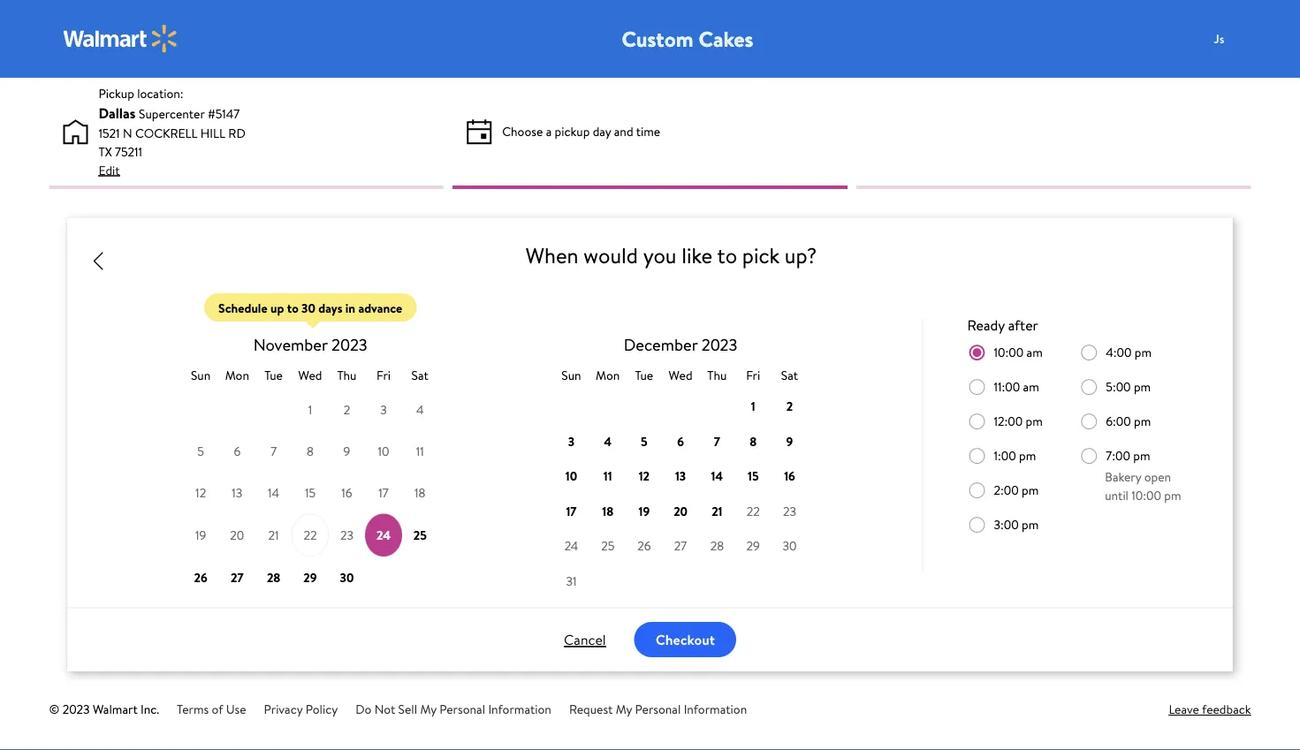 Task type: describe. For each thing, give the bounding box(es) containing it.
fri for row group associated with november 2023 grid
[[377, 367, 391, 384]]

10:00 for 10:00 pm
[[1132, 487, 1162, 504]]

sat for row group associated with november 2023 grid
[[412, 367, 429, 384]]

wed nov 01 2023 cell
[[308, 401, 312, 418]]

sun dec 17 2023 cell
[[553, 494, 590, 529]]

3:00
[[994, 516, 1019, 533]]

edit link
[[99, 161, 120, 180]]

supercenter
[[139, 105, 205, 122]]

row containing 12
[[183, 473, 438, 514]]

do
[[356, 701, 372, 718]]

terms of use link
[[177, 701, 246, 718]]

2 personal from the left
[[635, 701, 681, 718]]

1521
[[99, 124, 120, 141]]

cockrell
[[135, 124, 198, 141]]

27 for wed dec 27 2023 cell
[[675, 538, 687, 555]]

policy
[[306, 701, 338, 718]]

november
[[254, 333, 328, 356]]

feedback
[[1203, 701, 1252, 718]]

5 for sun nov 05 2023 cell on the left of page
[[197, 443, 204, 460]]

22 for wed nov 22 2023 'cell'
[[304, 527, 317, 544]]

until
[[1106, 487, 1129, 504]]

sat nov 11 2023 cell
[[416, 443, 424, 460]]

fri dec 15 2023 cell
[[736, 459, 772, 494]]

29 for wed nov 29 2023 "cell" on the bottom left
[[304, 569, 317, 587]]

7:00
[[1107, 447, 1131, 464]]

thu nov 16 2023 cell
[[342, 485, 353, 502]]

25 for sat nov 25 2023 cell
[[414, 527, 427, 544]]

1 for wed nov 01 2023 cell
[[308, 401, 312, 418]]

thu nov 09 2023 cell
[[344, 443, 351, 460]]

checkout button
[[635, 623, 737, 658]]

10 for 'fri nov 10 2023' cell
[[378, 443, 390, 460]]

6 for wed dec 06 2023 cell
[[678, 433, 684, 450]]

3 for fri nov 03 2023 "cell"
[[381, 401, 387, 418]]

6 for mon nov 06 2023 cell
[[234, 443, 241, 460]]

thu nov 23 2023 cell
[[340, 527, 354, 544]]

thu dec 28 2023 cell
[[711, 538, 724, 555]]

12 for tue dec 12 2023 cell
[[639, 468, 650, 485]]

pm for 6:00 pm
[[1135, 413, 1152, 430]]

fri nov 24 2023 cell
[[365, 514, 402, 557]]

wed dec 06 2023 cell
[[663, 424, 699, 459]]

fri for row group related to december 2023 grid
[[747, 367, 761, 384]]

advance
[[359, 299, 403, 317]]

do not sell my personal information link
[[356, 701, 552, 718]]

wed nov 15 2023 cell
[[305, 485, 316, 502]]

1 for fri dec 01 2023 cell
[[751, 398, 756, 415]]

cancel link
[[564, 630, 606, 651]]

checkout
[[656, 630, 715, 650]]

request my personal information
[[569, 701, 747, 718]]

hill
[[201, 124, 225, 141]]

28 for thu dec 28 2023 "cell"
[[711, 538, 724, 555]]

21 for tue nov 21 2023 cell
[[268, 527, 279, 544]]

9 for sat dec 09 2023 cell
[[787, 433, 794, 450]]

3:00 pm
[[994, 516, 1039, 533]]

sun nov 05 2023 cell
[[197, 443, 204, 460]]

11 for mon dec 11 2023 cell
[[604, 468, 613, 485]]

sun nov 19 2023 cell
[[195, 527, 206, 544]]

december
[[624, 333, 698, 356]]

you
[[644, 241, 677, 270]]

pickup
[[555, 123, 590, 140]]

fri nov 17 2023 cell
[[379, 485, 389, 502]]

8 for wed nov 08 2023 cell
[[307, 443, 314, 460]]

row containing 10
[[553, 459, 808, 494]]

checked image
[[968, 343, 987, 363]]

radio image for 1:00 pm
[[968, 447, 987, 466]]

mon nov 13 2023 cell
[[232, 485, 243, 502]]

23 for the thu nov 23 2023 cell
[[340, 527, 354, 544]]

mon nov 20 2023 cell
[[230, 527, 244, 544]]

2023 for november
[[332, 333, 368, 356]]

would
[[584, 241, 638, 270]]

js button
[[1202, 21, 1273, 57]]

up?
[[785, 241, 817, 270]]

radio image for 5:00 pm
[[1080, 378, 1099, 397]]

inc.
[[141, 701, 159, 718]]

open
[[1145, 468, 1172, 485]]

sell
[[398, 701, 417, 718]]

leave feedback button
[[1169, 701, 1252, 719]]

walmart
[[93, 701, 138, 718]]

wed nov 08 2023 cell
[[307, 443, 314, 460]]

12 for sun nov 12 2023 cell
[[196, 485, 206, 502]]

pm for 10:00 pm
[[1165, 487, 1182, 504]]

sat for row group related to december 2023 grid
[[782, 367, 799, 384]]

thu dec 21 2023 cell
[[699, 494, 736, 529]]

fri dec 08 2023 cell
[[736, 424, 772, 459]]

november 2023
[[254, 333, 368, 356]]

24 for "sun dec 24 2023" cell at the bottom of page
[[565, 538, 579, 555]]

mon dec 11 2023 cell
[[590, 459, 626, 494]]

pickup
[[99, 84, 134, 102]]

a
[[546, 123, 552, 140]]

4:00
[[1107, 344, 1132, 361]]

tue for row group associated with november 2023 grid
[[265, 367, 283, 384]]

sat dec 30 2023 cell
[[783, 538, 797, 555]]

sun dec 31 2023 cell
[[566, 573, 577, 590]]

use
[[226, 701, 246, 718]]

fri dec 29 2023 cell
[[747, 538, 760, 555]]

pickup location: dallas supercenter # 5147 1521 n cockrell hill rd tx 75211 edit
[[99, 84, 246, 179]]

radio image for 6:00 pm
[[1080, 412, 1099, 432]]

when
[[526, 241, 579, 270]]

pm for 5:00 pm
[[1135, 378, 1152, 395]]

wed dec 27 2023 cell
[[675, 538, 687, 555]]

radio image for 2:00 pm
[[968, 481, 987, 501]]

2 my from the left
[[616, 701, 632, 718]]

schedule
[[219, 299, 268, 317]]

up
[[271, 299, 284, 317]]

2023 for december
[[702, 333, 738, 356]]

5147
[[216, 105, 240, 122]]

am for 10:00 am
[[1027, 344, 1043, 361]]

23 for sat dec 23 2023 cell
[[783, 503, 797, 520]]

75211
[[115, 143, 142, 160]]

row containing 19
[[183, 514, 438, 557]]

back to select location image
[[89, 250, 110, 271]]

sat nov 18 2023 cell
[[415, 485, 426, 502]]

request
[[569, 701, 613, 718]]

fri dec 22 2023 cell
[[747, 503, 760, 520]]

thu for row group associated with november 2023 grid
[[337, 367, 357, 384]]

leave
[[1169, 701, 1200, 718]]

december 2023
[[624, 333, 738, 356]]

in
[[346, 299, 356, 317]]

wed for row group related to december 2023 grid
[[669, 367, 693, 384]]

sat dec 16 2023 cell
[[772, 459, 808, 494]]

wed dec 13 2023 cell
[[663, 459, 699, 494]]

mon for row group related to december 2023 grid
[[596, 367, 620, 384]]

sat dec 23 2023 cell
[[783, 503, 797, 520]]

24 for fri nov 24 2023 cell
[[377, 527, 391, 544]]

n
[[123, 124, 132, 141]]

© 2023 walmart inc.
[[49, 701, 159, 718]]

tue nov 21 2023 cell
[[268, 527, 279, 544]]

wed nov 29 2023 cell
[[292, 557, 329, 599]]

bakery open until
[[1106, 468, 1172, 504]]

to inside the november 2023 'heading'
[[287, 299, 299, 317]]

thu for row group related to december 2023 grid
[[708, 367, 727, 384]]

days
[[319, 299, 343, 317]]

13 for mon nov 13 2023 cell
[[232, 485, 243, 502]]

of
[[212, 701, 223, 718]]

8 for fri dec 08 2023 cell
[[750, 433, 757, 450]]

30 for thu nov 30 2023 cell at the bottom left
[[340, 569, 354, 587]]

when would you like to pick up?
[[526, 241, 817, 270]]

4:00 pm
[[1107, 344, 1152, 361]]

20 for the wed dec 20 2023 cell
[[674, 503, 688, 520]]

row containing 26
[[183, 557, 438, 599]]

1:00
[[994, 447, 1017, 464]]

15 for fri dec 15 2023 cell
[[748, 468, 759, 485]]

20 for mon nov 20 2023 cell
[[230, 527, 244, 544]]

custom cakes
[[622, 24, 754, 54]]

privacy
[[264, 701, 303, 718]]

12:00 pm
[[994, 413, 1043, 430]]

2:00 pm
[[994, 482, 1039, 499]]

ready after
[[968, 316, 1039, 335]]

back to walmart.com image
[[63, 25, 178, 53]]

after
[[1009, 316, 1039, 335]]

5:00 pm
[[1107, 378, 1152, 395]]

sun dec 03 2023 cell
[[553, 424, 590, 459]]

6:00 pm
[[1107, 413, 1152, 430]]

29 for fri dec 29 2023 cell
[[747, 538, 760, 555]]

10 for sun dec 10 2023 cell
[[566, 468, 578, 485]]

day
[[593, 123, 611, 140]]



Task type: locate. For each thing, give the bounding box(es) containing it.
row containing 17
[[553, 494, 808, 529]]

30
[[302, 299, 316, 317], [783, 538, 797, 555], [340, 569, 354, 587]]

0 horizontal spatial 15
[[305, 485, 316, 502]]

26 left mon nov 27 2023 cell
[[194, 569, 208, 587]]

1 horizontal spatial 10
[[566, 468, 578, 485]]

4 for mon dec 04 2023 cell on the left bottom of the page
[[604, 433, 612, 450]]

am for 11:00 am
[[1024, 378, 1040, 395]]

9
[[787, 433, 794, 450], [344, 443, 351, 460]]

24 down sun dec 17 2023 cell
[[565, 538, 579, 555]]

0 vertical spatial 21
[[712, 503, 723, 520]]

7 inside cell
[[714, 433, 721, 450]]

and
[[614, 123, 634, 140]]

1 horizontal spatial to
[[718, 241, 738, 270]]

25 for mon dec 25 2023 "cell"
[[602, 538, 615, 555]]

15 inside november 2023 grid
[[305, 485, 316, 502]]

10 left 'sat nov 11 2023' cell
[[378, 443, 390, 460]]

pm for 4:00 pm
[[1135, 344, 1152, 361]]

0 vertical spatial 30
[[302, 299, 316, 317]]

1 thu from the left
[[337, 367, 357, 384]]

0 vertical spatial 29
[[747, 538, 760, 555]]

1 vertical spatial 26
[[194, 569, 208, 587]]

1 horizontal spatial sat
[[782, 367, 799, 384]]

8 inside fri dec 08 2023 cell
[[750, 433, 757, 450]]

8 down fri dec 01 2023 cell
[[750, 433, 757, 450]]

0 horizontal spatial 22
[[304, 527, 317, 544]]

14 inside thu dec 14 2023 cell
[[711, 468, 723, 485]]

17 for sun dec 17 2023 cell
[[566, 503, 577, 520]]

sun up sun dec 03 2023 cell
[[562, 367, 582, 384]]

radio image
[[968, 412, 987, 432], [1080, 412, 1099, 432], [968, 447, 987, 466], [1080, 447, 1099, 466], [968, 481, 987, 501]]

mon down schedule
[[225, 367, 249, 384]]

radio image for 7:00 pm
[[1080, 447, 1099, 466]]

0 horizontal spatial 10:00
[[994, 344, 1024, 361]]

cancel
[[564, 630, 606, 650]]

22 down fri dec 15 2023 cell
[[747, 503, 760, 520]]

wed down december 2023
[[669, 367, 693, 384]]

15
[[748, 468, 759, 485], [305, 485, 316, 502]]

sun dec 24 2023 cell
[[565, 538, 579, 555]]

3 for sun dec 03 2023 cell
[[568, 433, 575, 450]]

fri inside november 2023 grid
[[377, 367, 391, 384]]

1 vertical spatial 28
[[267, 569, 281, 587]]

pm right "7:00"
[[1134, 447, 1151, 464]]

fri nov 03 2023 cell
[[381, 401, 387, 418]]

2 wed from the left
[[669, 367, 693, 384]]

15 for wed nov 15 2023 cell
[[305, 485, 316, 502]]

ready
[[968, 316, 1005, 335]]

radio image left 11:00
[[968, 378, 987, 397]]

option group
[[968, 343, 1189, 582]]

30 inside the november 2023 'heading'
[[302, 299, 316, 317]]

20
[[674, 503, 688, 520], [230, 527, 244, 544]]

12 inside cell
[[639, 468, 650, 485]]

my
[[420, 701, 437, 718], [616, 701, 632, 718]]

31 row
[[553, 564, 808, 599]]

tue nov 14 2023 cell
[[268, 485, 280, 502]]

12 inside november 2023 grid
[[196, 485, 206, 502]]

mon inside november 2023 grid
[[225, 367, 249, 384]]

12 left mon nov 13 2023 cell
[[196, 485, 206, 502]]

time
[[636, 123, 661, 140]]

1 horizontal spatial 17
[[566, 503, 577, 520]]

radio image for 11:00 am
[[968, 378, 987, 397]]

3 up sun dec 10 2023 cell
[[568, 433, 575, 450]]

1 horizontal spatial my
[[616, 701, 632, 718]]

1 sat from the left
[[412, 367, 429, 384]]

7:00 pm
[[1107, 447, 1151, 464]]

2023 right ©
[[63, 701, 90, 718]]

personal right request
[[635, 701, 681, 718]]

tue inside november 2023 grid
[[265, 367, 283, 384]]

sun nov 12 2023 cell
[[196, 485, 206, 502]]

14 right mon nov 13 2023 cell
[[268, 485, 280, 502]]

30 right wed nov 29 2023 "cell" on the bottom left
[[340, 569, 354, 587]]

1 vertical spatial 20
[[230, 527, 244, 544]]

0 horizontal spatial information
[[488, 701, 552, 718]]

3 left sat nov 04 2023 cell
[[381, 401, 387, 418]]

radio image left 5:00
[[1080, 378, 1099, 397]]

1 horizontal spatial 1
[[751, 398, 756, 415]]

not
[[375, 701, 395, 718]]

my right request
[[616, 701, 632, 718]]

19 inside november 2023 grid
[[195, 527, 206, 544]]

11 down mon dec 04 2023 cell on the left bottom of the page
[[604, 468, 613, 485]]

28 right mon nov 27 2023 cell
[[267, 569, 281, 587]]

pm right 1:00
[[1020, 447, 1037, 464]]

16 down sat dec 09 2023 cell
[[785, 468, 796, 485]]

27 down the wed dec 20 2023 cell
[[675, 538, 687, 555]]

1 horizontal spatial 6
[[678, 433, 684, 450]]

radio image left "2:00"
[[968, 481, 987, 501]]

16 for thu nov 16 2023 cell
[[342, 485, 353, 502]]

12 down tue dec 05 2023 cell
[[639, 468, 650, 485]]

pm for 3:00 pm
[[1022, 516, 1039, 533]]

19 down tue dec 12 2023 cell
[[639, 503, 650, 520]]

0 horizontal spatial 2
[[344, 401, 350, 418]]

1 vertical spatial 22
[[304, 527, 317, 544]]

thu up thu nov 02 2023 cell
[[337, 367, 357, 384]]

sun inside december 2023 grid
[[562, 367, 582, 384]]

sat nov 25 2023 cell
[[402, 514, 438, 557]]

14 for tue nov 14 2023 cell at the bottom left
[[268, 485, 280, 502]]

2
[[787, 398, 793, 415], [344, 401, 350, 418]]

14 down thu dec 07 2023 cell
[[711, 468, 723, 485]]

13 down wed dec 06 2023 cell
[[676, 468, 686, 485]]

14 inside november 2023 grid
[[268, 485, 280, 502]]

1 my from the left
[[420, 701, 437, 718]]

9 inside november 2023 grid
[[344, 443, 351, 460]]

13 for wed dec 13 2023 cell
[[676, 468, 686, 485]]

19 inside cell
[[639, 503, 650, 520]]

mon inside december 2023 grid
[[596, 367, 620, 384]]

2023 inside 'heading'
[[332, 333, 368, 356]]

6 up wed dec 13 2023 cell
[[678, 433, 684, 450]]

30 inside december 2023 grid
[[783, 538, 797, 555]]

1 horizontal spatial 2023
[[332, 333, 368, 356]]

tue dec 26 2023 cell
[[638, 538, 651, 555]]

22
[[747, 503, 760, 520], [304, 527, 317, 544]]

3 inside november 2023 grid
[[381, 401, 387, 418]]

0 horizontal spatial sun
[[191, 367, 211, 384]]

wed inside november 2023 grid
[[298, 367, 322, 384]]

2 for thu nov 02 2023 cell
[[344, 401, 350, 418]]

17 inside november 2023 grid
[[379, 485, 389, 502]]

25 inside cell
[[414, 527, 427, 544]]

sat dec 09 2023 cell
[[772, 424, 808, 459]]

20 right "sun nov 19 2023" cell
[[230, 527, 244, 544]]

tue dec 12 2023 cell
[[626, 459, 663, 494]]

11 right 'fri nov 10 2023' cell
[[416, 443, 424, 460]]

0 vertical spatial 20
[[674, 503, 688, 520]]

0 vertical spatial 10:00
[[994, 344, 1024, 361]]

2 information from the left
[[684, 701, 747, 718]]

to right up
[[287, 299, 299, 317]]

18 for sat nov 18 2023 cell
[[415, 485, 426, 502]]

1 horizontal spatial 29
[[747, 538, 760, 555]]

1 horizontal spatial row group
[[553, 389, 808, 599]]

mon up mon dec 04 2023 cell on the left bottom of the page
[[596, 367, 620, 384]]

pm for 2:00 pm
[[1022, 482, 1039, 499]]

edit
[[99, 161, 120, 179]]

0 horizontal spatial 29
[[304, 569, 317, 587]]

20 down wed dec 13 2023 cell
[[674, 503, 688, 520]]

0 horizontal spatial 8
[[307, 443, 314, 460]]

mon
[[225, 367, 249, 384], [596, 367, 620, 384]]

pm right 5:00
[[1135, 378, 1152, 395]]

sat dec 02 2023 cell
[[772, 389, 808, 424]]

28 inside cell
[[267, 569, 281, 587]]

1 row group from the left
[[183, 389, 438, 599]]

1 vertical spatial 4
[[604, 433, 612, 450]]

1 horizontal spatial 30
[[340, 569, 354, 587]]

9 inside cell
[[787, 433, 794, 450]]

1 horizontal spatial 28
[[711, 538, 724, 555]]

0 vertical spatial 11
[[416, 443, 424, 460]]

row group for december 2023 grid
[[553, 389, 808, 599]]

mon nov 27 2023 cell
[[219, 557, 256, 599]]

5 left mon nov 06 2023 cell
[[197, 443, 204, 460]]

1 horizontal spatial 24
[[565, 538, 579, 555]]

request my personal information link
[[569, 701, 747, 718]]

6:00
[[1107, 413, 1132, 430]]

26 inside december 2023 grid
[[638, 538, 651, 555]]

2023 right december
[[702, 333, 738, 356]]

26 for "tue dec 26 2023" cell
[[638, 538, 651, 555]]

25 right fri nov 24 2023 cell
[[414, 527, 427, 544]]

pm for 7:00 pm
[[1134, 447, 1151, 464]]

8
[[750, 433, 757, 450], [307, 443, 314, 460]]

0 horizontal spatial 9
[[344, 443, 351, 460]]

1 horizontal spatial 4
[[604, 433, 612, 450]]

7 up thu dec 14 2023 cell
[[714, 433, 721, 450]]

30 for 'sat dec 30 2023' cell
[[783, 538, 797, 555]]

4 inside november 2023 grid
[[416, 401, 424, 418]]

information left request
[[488, 701, 552, 718]]

©
[[49, 701, 60, 718]]

1 inside november 2023 grid
[[308, 401, 312, 418]]

0 horizontal spatial sat
[[412, 367, 429, 384]]

16 right wed nov 15 2023 cell
[[342, 485, 353, 502]]

pm right "2:00"
[[1022, 482, 1039, 499]]

0 horizontal spatial fri
[[377, 367, 391, 384]]

row containing 5
[[183, 431, 438, 473]]

17 left sat nov 18 2023 cell
[[379, 485, 389, 502]]

26
[[638, 538, 651, 555], [194, 569, 208, 587]]

28 for tue nov 28 2023 cell
[[267, 569, 281, 587]]

24
[[377, 527, 391, 544], [565, 538, 579, 555]]

to right like
[[718, 241, 738, 270]]

13 inside cell
[[676, 468, 686, 485]]

sat inside november 2023 grid
[[412, 367, 429, 384]]

4 up mon dec 11 2023 cell
[[604, 433, 612, 450]]

wed down november 2023
[[298, 367, 322, 384]]

6 inside november 2023 grid
[[234, 443, 241, 460]]

1 horizontal spatial 16
[[785, 468, 796, 485]]

choose
[[502, 123, 543, 140]]

pick
[[743, 241, 780, 270]]

1 personal from the left
[[440, 701, 486, 718]]

16 inside cell
[[785, 468, 796, 485]]

0 vertical spatial 27
[[675, 538, 687, 555]]

1 horizontal spatial 9
[[787, 433, 794, 450]]

21 right mon nov 20 2023 cell
[[268, 527, 279, 544]]

cakes
[[699, 24, 754, 54]]

am down after
[[1027, 344, 1043, 361]]

1 horizontal spatial 11
[[604, 468, 613, 485]]

2:00
[[994, 482, 1019, 499]]

2 sat from the left
[[782, 367, 799, 384]]

25
[[414, 527, 427, 544], [602, 538, 615, 555]]

10:00 for 10:00 am
[[994, 344, 1024, 361]]

1 vertical spatial 10
[[566, 468, 578, 485]]

sat nov 04 2023 cell
[[416, 401, 424, 418]]

0 horizontal spatial 11
[[416, 443, 424, 460]]

to
[[718, 241, 738, 270], [287, 299, 299, 317]]

5:00
[[1107, 378, 1132, 395]]

thu dec 07 2023 cell
[[699, 424, 736, 459]]

5 inside cell
[[641, 433, 648, 450]]

21 inside november 2023 grid
[[268, 527, 279, 544]]

24 inside december 2023 grid
[[565, 538, 579, 555]]

19 for "sun nov 19 2023" cell
[[195, 527, 206, 544]]

1 vertical spatial 29
[[304, 569, 317, 587]]

19
[[639, 503, 650, 520], [195, 527, 206, 544]]

1 wed from the left
[[298, 367, 322, 384]]

29 right tue nov 28 2023 cell
[[304, 569, 317, 587]]

fri dec 01 2023 cell
[[736, 389, 772, 424]]

0 horizontal spatial personal
[[440, 701, 486, 718]]

1 inside cell
[[751, 398, 756, 415]]

1 sun from the left
[[191, 367, 211, 384]]

rd
[[228, 124, 246, 141]]

16 inside november 2023 grid
[[342, 485, 353, 502]]

1 vertical spatial 27
[[231, 569, 244, 587]]

1 left thu nov 02 2023 cell
[[308, 401, 312, 418]]

radio image left 4:00
[[1080, 343, 1099, 363]]

november 2023 grid
[[183, 294, 438, 599]]

1 horizontal spatial 15
[[748, 468, 759, 485]]

30 inside cell
[[340, 569, 354, 587]]

0 vertical spatial 22
[[747, 503, 760, 520]]

1 horizontal spatial tue
[[635, 367, 654, 384]]

9 down sat dec 02 2023 cell
[[787, 433, 794, 450]]

13 inside november 2023 grid
[[232, 485, 243, 502]]

10:00 down open
[[1132, 487, 1162, 504]]

4
[[416, 401, 424, 418], [604, 433, 612, 450]]

18
[[415, 485, 426, 502], [602, 503, 614, 520]]

1 horizontal spatial 26
[[638, 538, 651, 555]]

9 right wed nov 08 2023 cell
[[344, 443, 351, 460]]

sun nov 26 2023 cell
[[183, 557, 219, 599]]

custom
[[622, 24, 694, 54]]

wed nov 22 2023 cell
[[292, 514, 329, 557]]

0 horizontal spatial mon
[[225, 367, 249, 384]]

privacy policy link
[[264, 701, 338, 718]]

1 horizontal spatial fri
[[747, 367, 761, 384]]

2 tue from the left
[[635, 367, 654, 384]]

27 for mon nov 27 2023 cell
[[231, 569, 244, 587]]

13 right sun nov 12 2023 cell
[[232, 485, 243, 502]]

4 inside cell
[[604, 433, 612, 450]]

row containing 3
[[553, 424, 808, 459]]

tue for row group related to december 2023 grid
[[635, 367, 654, 384]]

thu nov 30 2023 cell
[[329, 557, 365, 599]]

0 vertical spatial 23
[[783, 503, 797, 520]]

25 inside december 2023 grid
[[602, 538, 615, 555]]

24 left sat nov 25 2023 cell
[[377, 527, 391, 544]]

5
[[641, 433, 648, 450], [197, 443, 204, 460]]

3 inside sun dec 03 2023 cell
[[568, 433, 575, 450]]

2 inside cell
[[787, 398, 793, 415]]

12
[[639, 468, 650, 485], [196, 485, 206, 502]]

do not sell my personal information
[[356, 701, 552, 718]]

5 inside november 2023 grid
[[197, 443, 204, 460]]

terms of use
[[177, 701, 246, 718]]

10:00 pm
[[1132, 487, 1182, 504]]

10
[[378, 443, 390, 460], [566, 468, 578, 485]]

27 inside mon nov 27 2023 cell
[[231, 569, 244, 587]]

2 up sat dec 09 2023 cell
[[787, 398, 793, 415]]

thu inside november 2023 grid
[[337, 367, 357, 384]]

thu dec 14 2023 cell
[[699, 459, 736, 494]]

thu nov 02 2023 cell
[[344, 401, 350, 418]]

7 for thu dec 07 2023 cell
[[714, 433, 721, 450]]

tue dec 19 2023 cell
[[626, 494, 663, 529]]

15 right tue nov 14 2023 cell at the bottom left
[[305, 485, 316, 502]]

sun inside november 2023 grid
[[191, 367, 211, 384]]

27
[[675, 538, 687, 555], [231, 569, 244, 587]]

tue nov 28 2023 cell
[[256, 557, 292, 599]]

mon dec 04 2023 cell
[[590, 424, 626, 459]]

privacy policy
[[264, 701, 338, 718]]

8 right tue nov 07 2023 cell
[[307, 443, 314, 460]]

1:00 pm
[[994, 447, 1037, 464]]

16 for sat dec 16 2023 cell
[[785, 468, 796, 485]]

26 inside cell
[[194, 569, 208, 587]]

tue dec 05 2023 cell
[[626, 424, 663, 459]]

1 vertical spatial 21
[[268, 527, 279, 544]]

23 down sat dec 16 2023 cell
[[783, 503, 797, 520]]

0 horizontal spatial 6
[[234, 443, 241, 460]]

21
[[712, 503, 723, 520], [268, 527, 279, 544]]

22 for fri dec 22 2023 cell at the bottom of page
[[747, 503, 760, 520]]

10:00
[[994, 344, 1024, 361], [1132, 487, 1162, 504]]

tue down december
[[635, 367, 654, 384]]

personal right the sell
[[440, 701, 486, 718]]

tue down november
[[265, 367, 283, 384]]

fri
[[377, 367, 391, 384], [747, 367, 761, 384]]

2 right wed nov 01 2023 cell
[[344, 401, 350, 418]]

fri inside december 2023 grid
[[747, 367, 761, 384]]

sun for row group associated with november 2023 grid
[[191, 367, 211, 384]]

22 right tue nov 21 2023 cell
[[304, 527, 317, 544]]

4 for sat nov 04 2023 cell
[[416, 401, 424, 418]]

1 horizontal spatial 8
[[750, 433, 757, 450]]

0 horizontal spatial row group
[[183, 389, 438, 599]]

0 vertical spatial 18
[[415, 485, 426, 502]]

2 row group from the left
[[553, 389, 808, 599]]

sat up sat nov 04 2023 cell
[[412, 367, 429, 384]]

0 horizontal spatial thu
[[337, 367, 357, 384]]

9 for thu nov 09 2023 cell in the left bottom of the page
[[344, 443, 351, 460]]

0 horizontal spatial 27
[[231, 569, 244, 587]]

7 right mon nov 06 2023 cell
[[271, 443, 277, 460]]

#
[[208, 105, 216, 122]]

20 inside cell
[[674, 503, 688, 520]]

21 for thu dec 21 2023 cell
[[712, 503, 723, 520]]

2023 down in
[[332, 333, 368, 356]]

radio image left 6:00
[[1080, 412, 1099, 432]]

25 down mon dec 18 2023 cell
[[602, 538, 615, 555]]

7 inside november 2023 grid
[[271, 443, 277, 460]]

12:00
[[994, 413, 1023, 430]]

1 horizontal spatial wed
[[669, 367, 693, 384]]

18 for mon dec 18 2023 cell
[[602, 503, 614, 520]]

1 fri from the left
[[377, 367, 391, 384]]

1 horizontal spatial 7
[[714, 433, 721, 450]]

2 sun from the left
[[562, 367, 582, 384]]

radio image left 1:00
[[968, 447, 987, 466]]

row group for november 2023 grid
[[183, 389, 438, 599]]

2 fri from the left
[[747, 367, 761, 384]]

thu down december 2023
[[708, 367, 727, 384]]

schedule up to 30 days in advance
[[219, 299, 403, 317]]

row
[[183, 362, 438, 389], [553, 362, 808, 389], [183, 389, 438, 431], [553, 389, 808, 424], [553, 424, 808, 459], [183, 431, 438, 473], [553, 459, 808, 494], [183, 473, 438, 514], [553, 494, 808, 529], [183, 514, 438, 557], [553, 529, 808, 564], [183, 557, 438, 599]]

fri up fri nov 03 2023 "cell"
[[377, 367, 391, 384]]

1 vertical spatial to
[[287, 299, 299, 317]]

december 2023 grid
[[553, 294, 808, 599]]

leave feedback
[[1169, 701, 1252, 718]]

0 horizontal spatial 1
[[308, 401, 312, 418]]

0 horizontal spatial 20
[[230, 527, 244, 544]]

15 inside cell
[[748, 468, 759, 485]]

sun dec 10 2023 cell
[[553, 459, 590, 494]]

pm for 1:00 pm
[[1020, 447, 1037, 464]]

radio image
[[1080, 343, 1099, 363], [968, 378, 987, 397], [1080, 378, 1099, 397], [968, 516, 987, 535]]

pm down open
[[1165, 487, 1182, 504]]

0 horizontal spatial 25
[[414, 527, 427, 544]]

fri nov 10 2023 cell
[[378, 443, 390, 460]]

5 for tue dec 05 2023 cell
[[641, 433, 648, 450]]

0 horizontal spatial 3
[[381, 401, 387, 418]]

like
[[682, 241, 713, 270]]

0 horizontal spatial 28
[[267, 569, 281, 587]]

7 for tue nov 07 2023 cell
[[271, 443, 277, 460]]

2 mon from the left
[[596, 367, 620, 384]]

1 horizontal spatial mon
[[596, 367, 620, 384]]

1 vertical spatial 19
[[195, 527, 206, 544]]

0 vertical spatial 10
[[378, 443, 390, 460]]

pm right 6:00
[[1135, 413, 1152, 430]]

2023 for ©
[[63, 701, 90, 718]]

1 horizontal spatial 23
[[783, 503, 797, 520]]

29 inside december 2023 grid
[[747, 538, 760, 555]]

29 inside "cell"
[[304, 569, 317, 587]]

pm right 3:00
[[1022, 516, 1039, 533]]

pm right 12:00
[[1026, 413, 1043, 430]]

mon for row group associated with november 2023 grid
[[225, 367, 249, 384]]

11 inside cell
[[604, 468, 613, 485]]

14 for thu dec 14 2023 cell
[[711, 468, 723, 485]]

row group
[[183, 389, 438, 599], [553, 389, 808, 599]]

dallas
[[99, 103, 136, 123]]

10:00 down ready after
[[994, 344, 1024, 361]]

radio image for 4:00 pm
[[1080, 343, 1099, 363]]

10 inside sun dec 10 2023 cell
[[566, 468, 578, 485]]

10 inside november 2023 grid
[[378, 443, 390, 460]]

31
[[566, 573, 577, 590]]

6 right sun nov 05 2023 cell on the left of page
[[234, 443, 241, 460]]

my right the sell
[[420, 701, 437, 718]]

sun for row group related to december 2023 grid
[[562, 367, 582, 384]]

0 horizontal spatial tue
[[265, 367, 283, 384]]

1
[[751, 398, 756, 415], [308, 401, 312, 418]]

28 down thu dec 21 2023 cell
[[711, 538, 724, 555]]

1 horizontal spatial sun
[[562, 367, 582, 384]]

11:00
[[994, 378, 1021, 395]]

0 horizontal spatial 21
[[268, 527, 279, 544]]

23
[[783, 503, 797, 520], [340, 527, 354, 544]]

27 right sun nov 26 2023 cell
[[231, 569, 244, 587]]

pm right 4:00
[[1135, 344, 1152, 361]]

wed dec 20 2023 cell
[[663, 494, 699, 529]]

js
[[1215, 30, 1225, 47]]

mon dec 18 2023 cell
[[590, 494, 626, 529]]

0 horizontal spatial wed
[[298, 367, 322, 384]]

27 inside december 2023 grid
[[675, 538, 687, 555]]

sat inside december 2023 grid
[[782, 367, 799, 384]]

0 horizontal spatial 2023
[[63, 701, 90, 718]]

2 for sat dec 02 2023 cell
[[787, 398, 793, 415]]

0 horizontal spatial 30
[[302, 299, 316, 317]]

18 right the fri nov 17 2023 cell
[[415, 485, 426, 502]]

6 inside cell
[[678, 433, 684, 450]]

29 down fri dec 22 2023 cell at the bottom of page
[[747, 538, 760, 555]]

radio image for 3:00 pm
[[968, 516, 987, 535]]

15 down fri dec 08 2023 cell
[[748, 468, 759, 485]]

wed
[[298, 367, 322, 384], [669, 367, 693, 384]]

2023
[[332, 333, 368, 356], [702, 333, 738, 356], [63, 701, 90, 718]]

22 inside december 2023 grid
[[747, 503, 760, 520]]

1 vertical spatial 10:00
[[1132, 487, 1162, 504]]

11 inside november 2023 grid
[[416, 443, 424, 460]]

11:00 am
[[994, 378, 1040, 395]]

17
[[379, 485, 389, 502], [566, 503, 577, 520]]

1 vertical spatial 18
[[602, 503, 614, 520]]

tue inside december 2023 grid
[[635, 367, 654, 384]]

17 for the fri nov 17 2023 cell
[[379, 485, 389, 502]]

0 horizontal spatial 24
[[377, 527, 391, 544]]

option group containing 10:00 am
[[968, 343, 1189, 582]]

thu inside december 2023 grid
[[708, 367, 727, 384]]

19 left mon nov 20 2023 cell
[[195, 527, 206, 544]]

1 mon from the left
[[225, 367, 249, 384]]

wed inside december 2023 grid
[[669, 367, 693, 384]]

fri up fri dec 01 2023 cell
[[747, 367, 761, 384]]

1 tue from the left
[[265, 367, 283, 384]]

1 horizontal spatial 20
[[674, 503, 688, 520]]

19 for tue dec 19 2023 cell
[[639, 503, 650, 520]]

0 horizontal spatial 19
[[195, 527, 206, 544]]

4 right fri nov 03 2023 "cell"
[[416, 401, 424, 418]]

row containing 24
[[553, 529, 808, 564]]

november 2023 heading
[[183, 294, 438, 356]]

wed for row group associated with november 2023 grid
[[298, 367, 322, 384]]

1 up fri dec 08 2023 cell
[[751, 398, 756, 415]]

location:
[[137, 84, 184, 102]]

10:00 am
[[994, 344, 1043, 361]]

0 horizontal spatial 7
[[271, 443, 277, 460]]

am
[[1027, 344, 1043, 361], [1024, 378, 1040, 395]]

1 horizontal spatial 2
[[787, 398, 793, 415]]

24 inside cell
[[377, 527, 391, 544]]

radio image left "7:00"
[[1080, 447, 1099, 466]]

0 vertical spatial 19
[[639, 503, 650, 520]]

1 vertical spatial 11
[[604, 468, 613, 485]]

1 horizontal spatial 13
[[676, 468, 686, 485]]

28 inside december 2023 grid
[[711, 538, 724, 555]]

0 horizontal spatial 26
[[194, 569, 208, 587]]

17 down sun dec 10 2023 cell
[[566, 503, 577, 520]]

1 horizontal spatial information
[[684, 701, 747, 718]]

29
[[747, 538, 760, 555], [304, 569, 317, 587]]

7
[[714, 433, 721, 450], [271, 443, 277, 460]]

1 horizontal spatial 22
[[747, 503, 760, 520]]

1 vertical spatial 30
[[783, 538, 797, 555]]

bakery
[[1106, 468, 1142, 485]]

11 for 'sat nov 11 2023' cell
[[416, 443, 424, 460]]

pm for 12:00 pm
[[1026, 413, 1043, 430]]

13
[[676, 468, 686, 485], [232, 485, 243, 502]]

18 inside november 2023 grid
[[415, 485, 426, 502]]

0 horizontal spatial 10
[[378, 443, 390, 460]]

0 horizontal spatial 12
[[196, 485, 206, 502]]

1 information from the left
[[488, 701, 552, 718]]

26 for sun nov 26 2023 cell
[[194, 569, 208, 587]]

choose a pickup day and time
[[502, 123, 661, 140]]

28
[[711, 538, 724, 555], [267, 569, 281, 587]]

radio image for 12:00 pm
[[968, 412, 987, 432]]

0 horizontal spatial 16
[[342, 485, 353, 502]]

2 horizontal spatial 2023
[[702, 333, 738, 356]]

0 horizontal spatial 17
[[379, 485, 389, 502]]

information down checkout
[[684, 701, 747, 718]]

1 horizontal spatial 10:00
[[1132, 487, 1162, 504]]

radio image left 3:00
[[968, 516, 987, 535]]

0 horizontal spatial to
[[287, 299, 299, 317]]

22 inside 'cell'
[[304, 527, 317, 544]]

tue nov 07 2023 cell
[[271, 443, 277, 460]]

1 vertical spatial am
[[1024, 378, 1040, 395]]

5 up tue dec 12 2023 cell
[[641, 433, 648, 450]]

1 horizontal spatial 18
[[602, 503, 614, 520]]

17 inside cell
[[566, 503, 577, 520]]

21 inside cell
[[712, 503, 723, 520]]

30 down sat dec 23 2023 cell
[[783, 538, 797, 555]]

18 down mon dec 11 2023 cell
[[602, 503, 614, 520]]

2 thu from the left
[[708, 367, 727, 384]]

mon nov 06 2023 cell
[[234, 443, 241, 460]]

18 inside cell
[[602, 503, 614, 520]]

8 inside november 2023 grid
[[307, 443, 314, 460]]

10 down sun dec 03 2023 cell
[[566, 468, 578, 485]]

tx
[[99, 143, 112, 160]]

mon dec 25 2023 cell
[[602, 538, 615, 555]]



Task type: vqa. For each thing, say whether or not it's contained in the screenshot.
the nice
no



